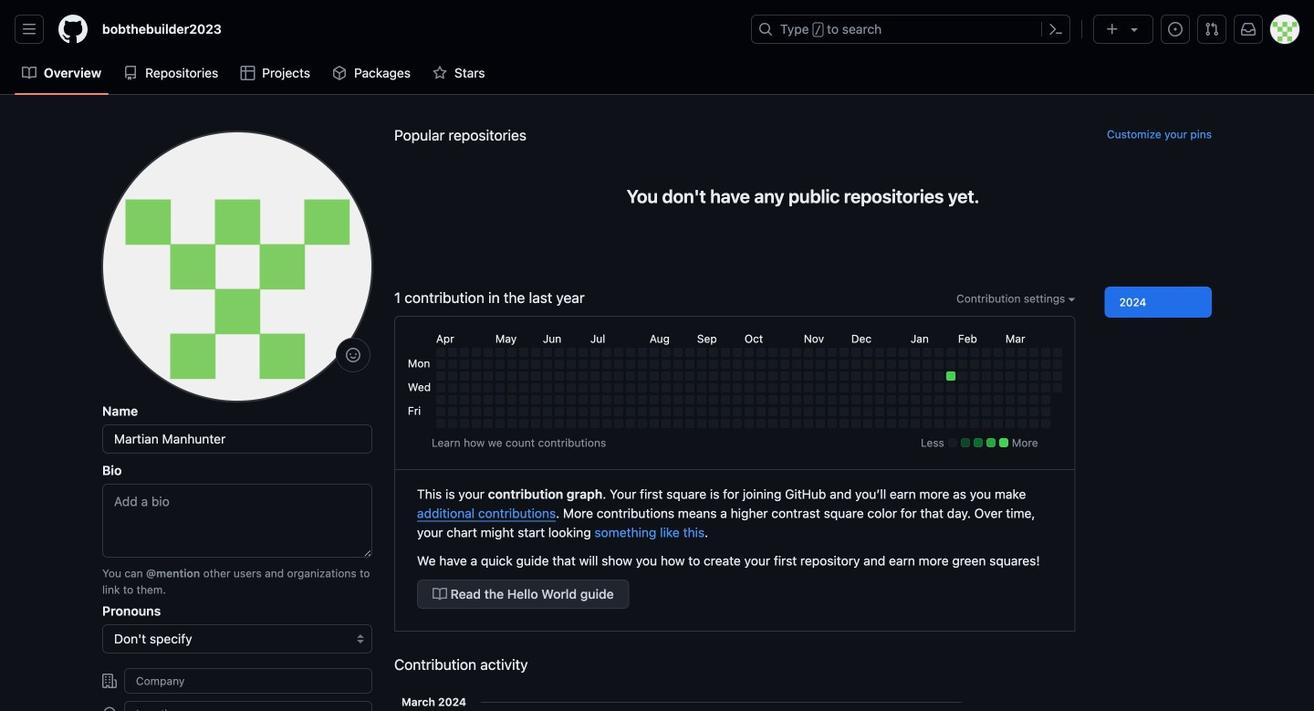 Task type: describe. For each thing, give the bounding box(es) containing it.
location image
[[102, 707, 117, 711]]

star image
[[433, 66, 447, 80]]

organization image
[[102, 674, 117, 688]]

homepage image
[[58, 15, 88, 44]]

package image
[[332, 66, 347, 80]]

Location field
[[124, 701, 372, 711]]

repo image
[[123, 66, 138, 80]]

book image
[[22, 66, 37, 80]]

issue opened image
[[1168, 22, 1183, 37]]



Task type: vqa. For each thing, say whether or not it's contained in the screenshot.
the middle dot fill icon
no



Task type: locate. For each thing, give the bounding box(es) containing it.
triangle down image
[[1127, 22, 1142, 37]]

cell
[[436, 348, 445, 357], [448, 348, 457, 357], [460, 348, 469, 357], [472, 348, 481, 357], [484, 348, 493, 357], [496, 348, 505, 357], [507, 348, 516, 357], [519, 348, 528, 357], [531, 348, 540, 357], [543, 348, 552, 357], [555, 348, 564, 357], [567, 348, 576, 357], [579, 348, 588, 357], [590, 348, 600, 357], [602, 348, 611, 357], [614, 348, 623, 357], [626, 348, 635, 357], [638, 348, 647, 357], [650, 348, 659, 357], [662, 348, 671, 357], [673, 348, 683, 357], [685, 348, 694, 357], [697, 348, 706, 357], [709, 348, 718, 357], [721, 348, 730, 357], [733, 348, 742, 357], [745, 348, 754, 357], [757, 348, 766, 357], [768, 348, 778, 357], [780, 348, 789, 357], [792, 348, 801, 357], [804, 348, 813, 357], [816, 348, 825, 357], [828, 348, 837, 357], [840, 348, 849, 357], [851, 348, 861, 357], [863, 348, 872, 357], [875, 348, 884, 357], [887, 348, 896, 357], [899, 348, 908, 357], [911, 348, 920, 357], [923, 348, 932, 357], [935, 348, 944, 357], [946, 348, 956, 357], [958, 348, 967, 357], [970, 348, 979, 357], [982, 348, 991, 357], [994, 348, 1003, 357], [1006, 348, 1015, 357], [1018, 348, 1027, 357], [1029, 348, 1039, 357], [1041, 348, 1050, 357], [1053, 348, 1062, 357], [436, 360, 445, 369], [448, 360, 457, 369], [460, 360, 469, 369], [472, 360, 481, 369], [484, 360, 493, 369], [496, 360, 505, 369], [507, 360, 516, 369], [519, 360, 528, 369], [531, 360, 540, 369], [543, 360, 552, 369], [555, 360, 564, 369], [567, 360, 576, 369], [579, 360, 588, 369], [590, 360, 600, 369], [602, 360, 611, 369], [614, 360, 623, 369], [626, 360, 635, 369], [638, 360, 647, 369], [650, 360, 659, 369], [662, 360, 671, 369], [673, 360, 683, 369], [685, 360, 694, 369], [697, 360, 706, 369], [709, 360, 718, 369], [721, 360, 730, 369], [733, 360, 742, 369], [745, 360, 754, 369], [757, 360, 766, 369], [768, 360, 778, 369], [780, 360, 789, 369], [792, 360, 801, 369], [804, 360, 813, 369], [816, 360, 825, 369], [828, 360, 837, 369], [840, 360, 849, 369], [851, 360, 861, 369], [863, 360, 872, 369], [875, 360, 884, 369], [887, 360, 896, 369], [899, 360, 908, 369], [911, 360, 920, 369], [923, 360, 932, 369], [935, 360, 944, 369], [946, 360, 956, 369], [958, 360, 967, 369], [970, 360, 979, 369], [982, 360, 991, 369], [994, 360, 1003, 369], [1006, 360, 1015, 369], [1018, 360, 1027, 369], [1029, 360, 1039, 369], [1041, 360, 1050, 369], [1053, 360, 1062, 369], [436, 372, 445, 381], [448, 372, 457, 381], [460, 372, 469, 381], [472, 372, 481, 381], [484, 372, 493, 381], [496, 372, 505, 381], [507, 372, 516, 381], [519, 372, 528, 381], [531, 372, 540, 381], [543, 372, 552, 381], [555, 372, 564, 381], [567, 372, 576, 381], [579, 372, 588, 381], [590, 372, 600, 381], [602, 372, 611, 381], [614, 372, 623, 381], [626, 372, 635, 381], [638, 372, 647, 381], [650, 372, 659, 381], [662, 372, 671, 381], [673, 372, 683, 381], [685, 372, 694, 381], [697, 372, 706, 381], [709, 372, 718, 381], [721, 372, 730, 381], [733, 372, 742, 381], [745, 372, 754, 381], [757, 372, 766, 381], [768, 372, 778, 381], [780, 372, 789, 381], [792, 372, 801, 381], [804, 372, 813, 381], [816, 372, 825, 381], [828, 372, 837, 381], [840, 372, 849, 381], [851, 372, 861, 381], [863, 372, 872, 381], [875, 372, 884, 381], [887, 372, 896, 381], [899, 372, 908, 381], [911, 372, 920, 381], [923, 372, 932, 381], [935, 372, 944, 381], [946, 372, 956, 381], [958, 372, 967, 381], [970, 372, 979, 381], [982, 372, 991, 381], [994, 372, 1003, 381], [1006, 372, 1015, 381], [1018, 372, 1027, 381], [1029, 372, 1039, 381], [1041, 372, 1050, 381], [1053, 372, 1062, 381], [436, 383, 445, 393], [448, 383, 457, 393], [460, 383, 469, 393], [472, 383, 481, 393], [484, 383, 493, 393], [496, 383, 505, 393], [507, 383, 516, 393], [519, 383, 528, 393], [531, 383, 540, 393], [543, 383, 552, 393], [555, 383, 564, 393], [567, 383, 576, 393], [579, 383, 588, 393], [590, 383, 600, 393], [602, 383, 611, 393], [614, 383, 623, 393], [626, 383, 635, 393], [638, 383, 647, 393], [650, 383, 659, 393], [662, 383, 671, 393], [673, 383, 683, 393], [685, 383, 694, 393], [697, 383, 706, 393], [709, 383, 718, 393], [721, 383, 730, 393], [733, 383, 742, 393], [745, 383, 754, 393], [757, 383, 766, 393], [768, 383, 778, 393], [780, 383, 789, 393], [792, 383, 801, 393], [804, 383, 813, 393], [816, 383, 825, 393], [828, 383, 837, 393], [840, 383, 849, 393], [851, 383, 861, 393], [863, 383, 872, 393], [875, 383, 884, 393], [887, 383, 896, 393], [899, 383, 908, 393], [911, 383, 920, 393], [923, 383, 932, 393], [935, 383, 944, 393], [946, 383, 956, 393], [958, 383, 967, 393], [970, 383, 979, 393], [982, 383, 991, 393], [994, 383, 1003, 393], [1006, 383, 1015, 393], [1018, 383, 1027, 393], [1029, 383, 1039, 393], [1041, 383, 1050, 393], [1053, 383, 1062, 393], [436, 395, 445, 404], [448, 395, 457, 404], [460, 395, 469, 404], [472, 395, 481, 404], [484, 395, 493, 404], [496, 395, 505, 404], [507, 395, 516, 404], [519, 395, 528, 404], [531, 395, 540, 404], [543, 395, 552, 404], [555, 395, 564, 404], [567, 395, 576, 404], [579, 395, 588, 404], [590, 395, 600, 404], [602, 395, 611, 404], [614, 395, 623, 404], [626, 395, 635, 404], [638, 395, 647, 404], [650, 395, 659, 404], [662, 395, 671, 404], [673, 395, 683, 404], [685, 395, 694, 404], [697, 395, 706, 404], [709, 395, 718, 404], [721, 395, 730, 404], [733, 395, 742, 404], [745, 395, 754, 404], [757, 395, 766, 404], [768, 395, 778, 404], [780, 395, 789, 404], [792, 395, 801, 404], [804, 395, 813, 404], [816, 395, 825, 404], [828, 395, 837, 404], [840, 395, 849, 404], [851, 395, 861, 404], [863, 395, 872, 404], [875, 395, 884, 404], [887, 395, 896, 404], [899, 395, 908, 404], [911, 395, 920, 404], [923, 395, 932, 404], [935, 395, 944, 404], [946, 395, 956, 404], [958, 395, 967, 404], [970, 395, 979, 404], [982, 395, 991, 404], [994, 395, 1003, 404], [1006, 395, 1015, 404], [1018, 395, 1027, 404], [1029, 395, 1039, 404], [1041, 395, 1050, 404], [436, 407, 445, 416], [448, 407, 457, 416], [460, 407, 469, 416], [472, 407, 481, 416], [484, 407, 493, 416], [496, 407, 505, 416], [507, 407, 516, 416], [519, 407, 528, 416], [531, 407, 540, 416], [543, 407, 552, 416], [555, 407, 564, 416], [567, 407, 576, 416], [579, 407, 588, 416], [590, 407, 600, 416], [602, 407, 611, 416], [614, 407, 623, 416], [626, 407, 635, 416], [638, 407, 647, 416], [650, 407, 659, 416], [662, 407, 671, 416], [673, 407, 683, 416], [685, 407, 694, 416], [697, 407, 706, 416], [709, 407, 718, 416], [721, 407, 730, 416], [733, 407, 742, 416], [745, 407, 754, 416], [757, 407, 766, 416], [768, 407, 778, 416], [780, 407, 789, 416], [792, 407, 801, 416], [804, 407, 813, 416], [816, 407, 825, 416], [828, 407, 837, 416], [840, 407, 849, 416], [851, 407, 861, 416], [863, 407, 872, 416], [875, 407, 884, 416], [887, 407, 896, 416], [899, 407, 908, 416], [911, 407, 920, 416], [923, 407, 932, 416], [935, 407, 944, 416], [946, 407, 956, 416], [958, 407, 967, 416], [970, 407, 979, 416], [982, 407, 991, 416], [994, 407, 1003, 416], [1006, 407, 1015, 416], [1018, 407, 1027, 416], [1029, 407, 1039, 416], [1041, 407, 1050, 416], [436, 419, 445, 428], [448, 419, 457, 428], [460, 419, 469, 428], [472, 419, 481, 428], [484, 419, 493, 428], [496, 419, 505, 428], [507, 419, 516, 428], [519, 419, 528, 428], [531, 419, 540, 428], [543, 419, 552, 428], [555, 419, 564, 428], [567, 419, 576, 428], [579, 419, 588, 428], [590, 419, 600, 428], [602, 419, 611, 428], [614, 419, 623, 428], [626, 419, 635, 428], [638, 419, 647, 428], [650, 419, 659, 428], [662, 419, 671, 428], [673, 419, 683, 428], [685, 419, 694, 428], [697, 419, 706, 428], [709, 419, 718, 428], [721, 419, 730, 428], [733, 419, 742, 428], [745, 419, 754, 428], [757, 419, 766, 428], [768, 419, 778, 428], [780, 419, 789, 428], [792, 419, 801, 428], [804, 419, 813, 428], [816, 419, 825, 428], [828, 419, 837, 428], [840, 419, 849, 428], [851, 419, 861, 428], [863, 419, 872, 428], [875, 419, 884, 428], [887, 419, 896, 428], [899, 419, 908, 428], [911, 419, 920, 428], [923, 419, 932, 428], [935, 419, 944, 428], [946, 419, 956, 428], [958, 419, 967, 428], [970, 419, 979, 428], [982, 419, 991, 428], [994, 419, 1003, 428], [1006, 419, 1015, 428], [1018, 419, 1027, 428], [1029, 419, 1039, 428], [1041, 419, 1050, 428]]

notifications image
[[1241, 22, 1256, 37]]

plus image
[[1105, 22, 1120, 37]]

command palette image
[[1049, 22, 1063, 37]]

smiley image
[[346, 348, 361, 362]]

git pull request image
[[1205, 22, 1220, 37]]

Name field
[[102, 424, 372, 454]]

Add a bio text field
[[102, 484, 372, 558]]

book image
[[433, 587, 447, 602]]

table image
[[240, 66, 255, 80]]

grid
[[405, 328, 1065, 431]]

Company field
[[124, 668, 372, 694]]

change your avatar image
[[102, 131, 372, 402]]



